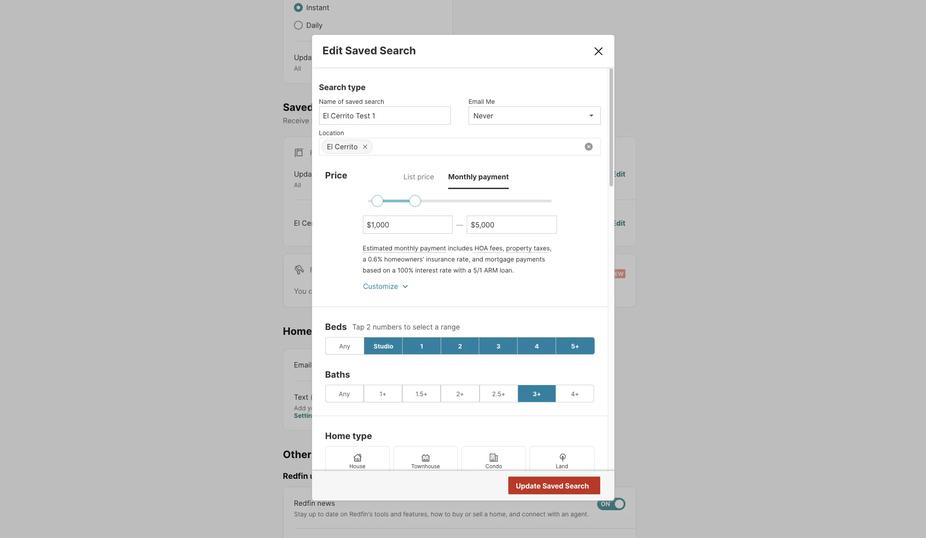 Task type: locate. For each thing, give the bounding box(es) containing it.
types
[[321, 53, 339, 62], [321, 170, 339, 179]]

1 horizontal spatial 2
[[458, 343, 462, 350]]

0 horizontal spatial your
[[308, 404, 321, 412]]

option group
[[325, 338, 595, 355], [325, 385, 595, 403], [325, 447, 595, 512]]

payment up insurance
[[420, 245, 446, 252]]

1 horizontal spatial on
[[383, 267, 391, 274]]

1 horizontal spatial no
[[554, 482, 563, 491]]

2 checkbox
[[441, 338, 480, 355]]

email left 'me'
[[469, 98, 484, 105]]

no up taxes at the top right of page
[[544, 219, 553, 228]]

based down 0.6 at the top left
[[363, 267, 381, 274]]

searches up notifications
[[316, 101, 363, 113]]

and up 5/1 at the right
[[472, 256, 484, 263]]

el cerrito
[[327, 142, 358, 151]]

1 vertical spatial home
[[325, 431, 351, 442]]

on up customize button
[[383, 267, 391, 274]]

remove el cerrito image
[[363, 144, 368, 150]]

2 option group from the top
[[325, 385, 595, 403]]

1 edit button from the top
[[612, 169, 626, 189]]

1 vertical spatial email
[[294, 361, 312, 370]]

,
[[503, 245, 505, 252], [550, 245, 552, 252]]

types down 'for sale'
[[321, 170, 339, 179]]

notifications
[[333, 116, 375, 125]]

1 all from the top
[[294, 65, 301, 72]]

1 horizontal spatial emails
[[555, 219, 576, 228]]

0 vertical spatial types
[[321, 53, 339, 62]]

0 vertical spatial searches
[[316, 101, 363, 113]]

search down email me
[[459, 116, 482, 125]]

can
[[309, 287, 321, 296]]

2 horizontal spatial and
[[510, 511, 521, 518]]

type up saved
[[348, 83, 366, 92]]

0 vertical spatial 1
[[343, 219, 347, 228]]

searches inside "saved searches receive timely notifications based on your preferred search filters."
[[316, 101, 363, 113]]

1 for from the top
[[310, 149, 324, 158]]

search
[[380, 44, 416, 57], [319, 83, 346, 92], [565, 482, 589, 491]]

saved down land
[[543, 482, 564, 491]]

1 vertical spatial with
[[548, 511, 560, 518]]

email
[[469, 98, 484, 105], [294, 361, 312, 370]]

Instant radio
[[294, 3, 303, 12]]

1 vertical spatial searches
[[369, 287, 400, 296]]

1 horizontal spatial with
[[548, 511, 560, 518]]

1 vertical spatial 2
[[458, 343, 462, 350]]

0 vertical spatial search
[[380, 44, 416, 57]]

update down 'for sale'
[[294, 170, 319, 179]]

agent.
[[571, 511, 589, 518]]

2 horizontal spatial to
[[445, 511, 451, 518]]

1 horizontal spatial email
[[469, 98, 484, 105]]

for left rent
[[310, 266, 324, 275]]

1 vertical spatial type
[[353, 431, 372, 442]]

0 vertical spatial redfin
[[283, 472, 308, 481]]

5+ checkbox
[[556, 338, 595, 355]]

a left 5/1 at the right
[[468, 267, 472, 274]]

el inside edit saved search dialog
[[327, 142, 333, 151]]

2 horizontal spatial on
[[399, 116, 408, 125]]

2 horizontal spatial search
[[565, 482, 589, 491]]

2 right tap
[[367, 323, 371, 332]]

update
[[294, 53, 319, 62], [294, 170, 319, 179], [516, 482, 541, 491]]

1 update types all from the top
[[294, 53, 339, 72]]

0 horizontal spatial no
[[544, 219, 553, 228]]

emails
[[555, 219, 576, 228], [314, 449, 347, 461]]

option group containing house
[[325, 447, 595, 512]]

0 horizontal spatial ,
[[503, 245, 505, 252]]

0 vertical spatial home
[[283, 325, 312, 338]]

0 vertical spatial edit
[[323, 44, 343, 57]]

3+
[[533, 390, 541, 398]]

1 horizontal spatial payment
[[479, 173, 509, 181]]

0 vertical spatial %
[[378, 256, 383, 263]]

none search field inside edit saved search dialog
[[373, 139, 600, 156]]

0 horizontal spatial emails
[[314, 449, 347, 461]]

home down account settings link
[[325, 431, 351, 442]]

all
[[294, 65, 301, 72], [294, 181, 301, 189]]

a right sell on the right bottom
[[484, 511, 488, 518]]

on for news
[[341, 511, 348, 518]]

your up . at bottom
[[308, 404, 321, 412]]

name
[[319, 98, 336, 105]]

2 vertical spatial edit
[[612, 219, 626, 228]]

of
[[338, 98, 344, 105]]

to right up
[[318, 511, 324, 518]]

search inside button
[[565, 482, 589, 491]]

2 down range
[[458, 343, 462, 350]]

account settings
[[294, 404, 399, 420]]

3 option group from the top
[[325, 447, 595, 512]]

0 horizontal spatial payment
[[420, 245, 446, 252]]

1 vertical spatial based
[[363, 267, 381, 274]]

1 , from the left
[[503, 245, 505, 252]]

saved up the receive
[[283, 101, 314, 113]]

0 vertical spatial on
[[399, 116, 408, 125]]

Any checkbox
[[325, 338, 365, 355]]

cerrito left remove el cerrito 'image'
[[335, 142, 358, 151]]

0 vertical spatial any
[[339, 343, 350, 350]]

0 vertical spatial update types all
[[294, 53, 339, 72]]

redfin inside "redfin news stay up to date on redfin's tools and features, how to buy or sell a home, and connect with an agent."
[[294, 499, 315, 508]]

0 vertical spatial type
[[348, 83, 366, 92]]

update types all down 'for sale'
[[294, 170, 339, 189]]

update down the daily option
[[294, 53, 319, 62]]

0 horizontal spatial 2
[[367, 323, 371, 332]]

Townhouse checkbox
[[394, 447, 458, 478]]

to
[[404, 323, 411, 332], [318, 511, 324, 518], [445, 511, 451, 518]]

0 horizontal spatial with
[[454, 267, 466, 274]]

on right date
[[341, 511, 348, 518]]

monthly
[[394, 245, 419, 252]]

your
[[409, 116, 424, 125], [308, 404, 321, 412]]

a left range
[[435, 323, 439, 332]]

edit
[[323, 44, 343, 57], [612, 170, 626, 179], [612, 219, 626, 228]]

4 checkbox
[[518, 338, 557, 355]]

0 horizontal spatial cerrito
[[302, 219, 325, 228]]

to left buy
[[445, 511, 451, 518]]

saved up the search type
[[345, 44, 377, 57]]

0 horizontal spatial search
[[365, 98, 384, 105]]

redfin for redfin news stay up to date on redfin's tools and features, how to buy or sell a home, and connect with an agent.
[[294, 499, 315, 508]]

option group for home type
[[325, 447, 595, 512]]

2 vertical spatial update
[[516, 482, 541, 491]]

1 vertical spatial payment
[[420, 245, 446, 252]]

any for studio
[[339, 343, 350, 350]]

no inside button
[[554, 482, 563, 491]]

news
[[317, 499, 335, 508]]

update up connect at the right of the page
[[516, 482, 541, 491]]

0 vertical spatial update
[[294, 53, 319, 62]]

1 horizontal spatial search
[[459, 116, 482, 125]]

, up mortgage
[[503, 245, 505, 252]]

None search field
[[373, 139, 600, 156]]

1 vertical spatial search
[[459, 116, 482, 125]]

redfin down other
[[283, 472, 308, 481]]

type for home type
[[353, 431, 372, 442]]

2
[[367, 323, 371, 332], [458, 343, 462, 350]]

a
[[363, 256, 366, 263], [392, 267, 396, 274], [468, 267, 472, 274], [435, 323, 439, 332], [484, 511, 488, 518]]

with left an at the bottom right of the page
[[548, 511, 560, 518]]

home for home tours
[[283, 325, 312, 338]]

type up house checkbox
[[353, 431, 372, 442]]

select
[[413, 323, 433, 332]]

results
[[565, 482, 588, 491]]

updates
[[310, 472, 342, 481]]

baths
[[325, 370, 350, 380]]

arm
[[484, 267, 498, 274]]

1 horizontal spatial el
[[327, 142, 333, 151]]

1 right test
[[343, 219, 347, 228]]

Enter max text field
[[471, 221, 553, 230]]

other
[[283, 449, 312, 461]]

None checkbox
[[414, 392, 442, 404], [598, 498, 626, 511], [414, 392, 442, 404], [598, 498, 626, 511]]

search inside dialog
[[365, 98, 384, 105]]

update types all
[[294, 53, 339, 72], [294, 170, 339, 189]]

1 vertical spatial edit button
[[612, 218, 626, 229]]

on inside "saved searches receive timely notifications based on your preferred search filters."
[[399, 116, 408, 125]]

Any radio
[[325, 385, 364, 403]]

type
[[348, 83, 366, 92], [353, 431, 372, 442]]

for left sale
[[310, 149, 324, 158]]

2 edit button from the top
[[612, 218, 626, 229]]

1 down select
[[421, 343, 424, 350]]

a left "100"
[[392, 267, 396, 274]]

0 horizontal spatial el
[[294, 219, 300, 228]]

with inside "redfin news stay up to date on redfin's tools and features, how to buy or sell a home, and connect with an agent."
[[548, 511, 560, 518]]

estimated monthly payment includes hoa fees , property taxes
[[363, 245, 550, 252]]

edit saved search element
[[323, 44, 582, 57]]

email up text
[[294, 361, 312, 370]]

on inside "redfin news stay up to date on redfin's tools and features, how to buy or sell a home, and connect with an agent."
[[341, 511, 348, 518]]

cerrito inside edit saved search dialog
[[335, 142, 358, 151]]

type for search type
[[348, 83, 366, 92]]

filters.
[[484, 116, 505, 125]]

a inside "redfin news stay up to date on redfin's tools and features, how to buy or sell a home, and connect with an agent."
[[484, 511, 488, 518]]

and right tools
[[391, 511, 402, 518]]

0 vertical spatial based
[[377, 116, 397, 125]]

1 horizontal spatial %
[[409, 267, 414, 274]]

0 horizontal spatial %
[[378, 256, 383, 263]]

redfin up the stay
[[294, 499, 315, 508]]

0 vertical spatial edit button
[[612, 169, 626, 189]]

el left test
[[294, 219, 300, 228]]

1 vertical spatial cerrito
[[302, 219, 325, 228]]

2 vertical spatial on
[[341, 511, 348, 518]]

0 vertical spatial emails
[[555, 219, 576, 228]]

saved inside button
[[543, 482, 564, 491]]

any down beds
[[339, 343, 350, 350]]

any up number
[[339, 390, 350, 398]]

search up name of saved search text field
[[365, 98, 384, 105]]

1 horizontal spatial to
[[404, 323, 411, 332]]

create
[[323, 287, 344, 296]]

0 vertical spatial no
[[544, 219, 553, 228]]

any
[[339, 343, 350, 350], [339, 390, 350, 398]]

1 vertical spatial no
[[554, 482, 563, 491]]

0 vertical spatial cerrito
[[335, 142, 358, 151]]

redfin
[[283, 472, 308, 481], [294, 499, 315, 508]]

your left preferred
[[409, 116, 424, 125]]

no left results
[[554, 482, 563, 491]]

1 vertical spatial for
[[310, 266, 324, 275]]

2 update types all from the top
[[294, 170, 339, 189]]

1 horizontal spatial and
[[472, 256, 484, 263]]

, inside , a
[[550, 245, 552, 252]]

1 vertical spatial update types all
[[294, 170, 339, 189]]

townhouse
[[411, 464, 440, 470]]

types up the search type
[[321, 53, 339, 62]]

2 for from the top
[[310, 266, 324, 275]]

edit for no emails
[[612, 219, 626, 228]]

0 horizontal spatial email
[[294, 361, 312, 370]]

update inside button
[[516, 482, 541, 491]]

redfin's
[[350, 511, 373, 518]]

with
[[454, 267, 466, 274], [548, 511, 560, 518]]

1 vertical spatial emails
[[314, 449, 347, 461]]

cerrito
[[335, 142, 358, 151], [302, 219, 325, 228]]

insurance
[[426, 256, 455, 263]]

1 vertical spatial 1
[[421, 343, 424, 350]]

home left tours
[[283, 325, 312, 338]]

and
[[472, 256, 484, 263], [391, 511, 402, 518], [510, 511, 521, 518]]

1 vertical spatial el
[[294, 219, 300, 228]]

Studio checkbox
[[364, 338, 403, 355]]

0 horizontal spatial on
[[341, 511, 348, 518]]

%
[[378, 256, 383, 263], [409, 267, 414, 274]]

1 vertical spatial any
[[339, 390, 350, 398]]

1 vertical spatial edit
[[612, 170, 626, 179]]

email inside edit saved search dialog
[[469, 98, 484, 105]]

Land checkbox
[[530, 447, 595, 478]]

1 horizontal spatial home
[[325, 431, 351, 442]]

0 horizontal spatial searches
[[316, 101, 363, 113]]

account
[[373, 404, 399, 412]]

payment right 'monthly'
[[479, 173, 509, 181]]

minimum price slider
[[372, 196, 383, 207]]

on
[[399, 116, 408, 125], [383, 267, 391, 274], [341, 511, 348, 518]]

a left 0.6 at the top left
[[363, 256, 366, 263]]

0 vertical spatial el
[[327, 142, 333, 151]]

cerrito left test
[[302, 219, 325, 228]]

monthly
[[449, 173, 477, 181]]

stay
[[294, 511, 307, 518]]

loan.
[[500, 267, 514, 274]]

0 vertical spatial all
[[294, 65, 301, 72]]

for
[[456, 287, 465, 296]]

search for edit saved search
[[380, 44, 416, 57]]

no results button
[[543, 478, 599, 496]]

you can create saved searches while searching for
[[294, 287, 467, 296]]

el for el cerrito
[[327, 142, 333, 151]]

, down no emails on the right of the page
[[550, 245, 552, 252]]

1 vertical spatial types
[[321, 170, 339, 179]]

based inside % homeowners' insurance rate, and mortgage payments based on a
[[363, 267, 381, 274]]

1+
[[380, 390, 387, 398]]

0 vertical spatial option group
[[325, 338, 595, 355]]

(sms)
[[310, 393, 331, 402]]

beds
[[325, 322, 347, 333]]

2 , from the left
[[550, 245, 552, 252]]

2 vertical spatial search
[[565, 482, 589, 491]]

1 horizontal spatial 1
[[421, 343, 424, 350]]

update saved search
[[516, 482, 589, 491]]

1 vertical spatial on
[[383, 267, 391, 274]]

0.6
[[368, 256, 378, 263]]

cerrito for el cerrito
[[335, 142, 358, 151]]

1 horizontal spatial ,
[[550, 245, 552, 252]]

based inside "saved searches receive timely notifications based on your preferred search filters."
[[377, 116, 397, 125]]

3 checkbox
[[479, 338, 518, 355]]

% down estimated
[[378, 256, 383, 263]]

add
[[294, 404, 306, 412]]

0 vertical spatial 2
[[367, 323, 371, 332]]

0 horizontal spatial search
[[319, 83, 346, 92]]

1 horizontal spatial your
[[409, 116, 424, 125]]

phone
[[322, 404, 341, 412]]

list box
[[469, 107, 601, 125]]

studio
[[374, 343, 394, 350]]

tools
[[375, 511, 389, 518]]

0 vertical spatial search
[[365, 98, 384, 105]]

0 vertical spatial your
[[409, 116, 424, 125]]

fees
[[490, 245, 503, 252]]

searches left while
[[369, 287, 400, 296]]

your inside "saved searches receive timely notifications based on your preferred search filters."
[[409, 116, 424, 125]]

House checkbox
[[325, 447, 390, 478]]

1 vertical spatial update
[[294, 170, 319, 179]]

0 vertical spatial email
[[469, 98, 484, 105]]

2 vertical spatial option group
[[325, 447, 595, 512]]

no for no results
[[554, 482, 563, 491]]

based down name of saved search element
[[377, 116, 397, 125]]

1 vertical spatial option group
[[325, 385, 595, 403]]

for for for rent
[[310, 266, 324, 275]]

buy
[[453, 511, 464, 518]]

0 horizontal spatial home
[[283, 325, 312, 338]]

3+ radio
[[518, 385, 556, 403]]

4
[[535, 343, 539, 350]]

email for email
[[294, 361, 312, 370]]

0 vertical spatial with
[[454, 267, 466, 274]]

on down name of saved search element
[[399, 116, 408, 125]]

1 vertical spatial redfin
[[294, 499, 315, 508]]

% down homeowners'
[[409, 267, 414, 274]]

to left select
[[404, 323, 411, 332]]

while
[[402, 287, 419, 296]]

1 option group from the top
[[325, 338, 595, 355]]

with down "rate,"
[[454, 267, 466, 274]]

1 inside option
[[421, 343, 424, 350]]

on for searches
[[399, 116, 408, 125]]

1
[[343, 219, 347, 228], [421, 343, 424, 350]]

1 horizontal spatial search
[[380, 44, 416, 57]]

and inside % homeowners' insurance rate, and mortgage payments based on a
[[472, 256, 484, 263]]

el down location
[[327, 142, 333, 151]]

.
[[320, 412, 321, 420]]

and right the home,
[[510, 511, 521, 518]]

home inside edit saved search dialog
[[325, 431, 351, 442]]

daily
[[306, 21, 323, 30]]

update types all up the search type
[[294, 53, 339, 72]]

account settings link
[[294, 404, 399, 420]]



Task type: vqa. For each thing, say whether or not it's contained in the screenshot.
Edit
yes



Task type: describe. For each thing, give the bounding box(es) containing it.
0 horizontal spatial to
[[318, 511, 324, 518]]

any for 1+
[[339, 390, 350, 398]]

taxes
[[534, 245, 550, 252]]

saved right create
[[346, 287, 367, 296]]

sale
[[326, 149, 344, 158]]

1 horizontal spatial searches
[[369, 287, 400, 296]]

no for no emails
[[544, 219, 553, 228]]

% homeowners' insurance rate, and mortgage payments based on a
[[363, 256, 545, 274]]

location element
[[319, 125, 596, 138]]

you
[[294, 287, 307, 296]]

5/1
[[473, 267, 482, 274]]

test
[[327, 219, 341, 228]]

el for el cerrito test 1
[[294, 219, 300, 228]]

up
[[309, 511, 316, 518]]

edit button for update types
[[612, 169, 626, 189]]

0 horizontal spatial 1
[[343, 219, 347, 228]]

1 vertical spatial search
[[319, 83, 346, 92]]

search inside "saved searches receive timely notifications based on your preferred search filters."
[[459, 116, 482, 125]]

customize
[[363, 282, 398, 291]]

land
[[556, 464, 568, 470]]

option group for baths
[[325, 385, 595, 403]]

a inside , a
[[363, 256, 366, 263]]

1+ radio
[[364, 385, 402, 403]]

how
[[431, 511, 443, 518]]

2+
[[456, 390, 464, 398]]

Name of saved search text field
[[323, 112, 447, 120]]

payments
[[516, 256, 545, 263]]

sell
[[473, 511, 483, 518]]

hoa
[[475, 245, 488, 252]]

1 vertical spatial %
[[409, 267, 414, 274]]

rent
[[326, 266, 345, 275]]

Condo checkbox
[[462, 447, 526, 478]]

settings
[[294, 412, 320, 420]]

0 vertical spatial payment
[[479, 173, 509, 181]]

range
[[441, 323, 460, 332]]

redfin updates
[[283, 472, 342, 481]]

el cerrito test 1
[[294, 219, 347, 228]]

mortgage
[[485, 256, 514, 263]]

condo
[[486, 464, 502, 470]]

features,
[[403, 511, 429, 518]]

date
[[326, 511, 339, 518]]

4+ radio
[[556, 385, 595, 403]]

no results
[[554, 482, 588, 491]]

price
[[418, 173, 434, 181]]

a inside % homeowners' insurance rate, and mortgage payments based on a
[[392, 267, 396, 274]]

2.5+
[[492, 390, 506, 398]]

list price
[[404, 173, 434, 181]]

emails for other emails
[[314, 449, 347, 461]]

for for for sale
[[310, 149, 324, 158]]

name of saved search
[[319, 98, 384, 105]]

edit button for no emails
[[612, 218, 626, 229]]

property
[[506, 245, 532, 252]]

edit saved search dialog
[[312, 35, 615, 539]]

, a
[[363, 245, 552, 263]]

search for update saved search
[[565, 482, 589, 491]]

edit for update types
[[612, 170, 626, 179]]

name of saved search element
[[319, 93, 447, 107]]

tap 2 numbers to select a range
[[352, 323, 460, 332]]

1 checkbox
[[402, 338, 442, 355]]

or
[[465, 511, 471, 518]]

saved searches receive timely notifications based on your preferred search filters.
[[283, 101, 505, 125]]

clear input button
[[585, 143, 593, 151]]

5+
[[571, 343, 580, 350]]

for sale
[[310, 149, 344, 158]]

monthly payment
[[449, 173, 509, 181]]

home,
[[490, 511, 508, 518]]

emails for no emails
[[555, 219, 576, 228]]

to inside edit saved search dialog
[[404, 323, 411, 332]]

timely
[[311, 116, 331, 125]]

customize button
[[363, 276, 411, 294]]

100 % interest rate with a 5/1 arm loan.
[[398, 267, 514, 274]]

for rent
[[310, 266, 345, 275]]

2 inside option
[[458, 343, 462, 350]]

4+
[[571, 390, 579, 398]]

maximum price slider
[[410, 196, 421, 207]]

edit saved search
[[323, 44, 416, 57]]

email me element
[[469, 93, 596, 107]]

update saved search button
[[508, 477, 600, 495]]

preferred
[[426, 116, 457, 125]]

location
[[319, 129, 344, 137]]

% inside % homeowners' insurance rate, and mortgage payments based on a
[[378, 256, 383, 263]]

rate
[[440, 267, 452, 274]]

2 types from the top
[[321, 170, 339, 179]]

in
[[367, 404, 372, 412]]

3
[[497, 343, 501, 350]]

redfin news stay up to date on redfin's tools and features, how to buy or sell a home, and connect with an agent.
[[294, 499, 589, 518]]

instant
[[306, 3, 329, 12]]

home for home type
[[325, 431, 351, 442]]

tours
[[315, 325, 341, 338]]

cerrito for el cerrito test 1
[[302, 219, 325, 228]]

1.5+ radio
[[402, 385, 441, 403]]

add your phone number in
[[294, 404, 373, 412]]

price
[[325, 170, 348, 181]]

other emails
[[283, 449, 347, 461]]

rate,
[[457, 256, 471, 263]]

1 types from the top
[[321, 53, 339, 62]]

email for email me
[[469, 98, 484, 105]]

number
[[342, 404, 365, 412]]

house
[[350, 464, 366, 470]]

with inside edit saved search dialog
[[454, 267, 466, 274]]

home type
[[325, 431, 372, 442]]

list
[[404, 173, 416, 181]]

1 vertical spatial your
[[308, 404, 321, 412]]

saved inside "saved searches receive timely notifications based on your preferred search filters."
[[283, 101, 314, 113]]

includes
[[448, 245, 473, 252]]

receive
[[283, 116, 309, 125]]

edit inside edit saved search dialog
[[323, 44, 343, 57]]

home tours
[[283, 325, 341, 338]]

text (sms)
[[294, 393, 331, 402]]

list price element
[[404, 165, 434, 189]]

searching
[[421, 287, 454, 296]]

on inside % homeowners' insurance rate, and mortgage payments based on a
[[383, 267, 391, 274]]

Enter min text field
[[367, 221, 449, 230]]

interest
[[415, 267, 438, 274]]

text
[[294, 393, 309, 402]]

estimated
[[363, 245, 393, 252]]

0 horizontal spatial and
[[391, 511, 402, 518]]

search type
[[319, 83, 366, 92]]

redfin for redfin updates
[[283, 472, 308, 481]]

2 all from the top
[[294, 181, 301, 189]]

—
[[456, 221, 464, 229]]

list box inside edit saved search dialog
[[469, 107, 601, 125]]

Daily radio
[[294, 21, 303, 30]]

2.5+ radio
[[480, 385, 518, 403]]

monthly payment element
[[449, 165, 509, 189]]

homeowners'
[[384, 256, 424, 263]]

numbers
[[373, 323, 402, 332]]

2+ radio
[[441, 385, 480, 403]]



